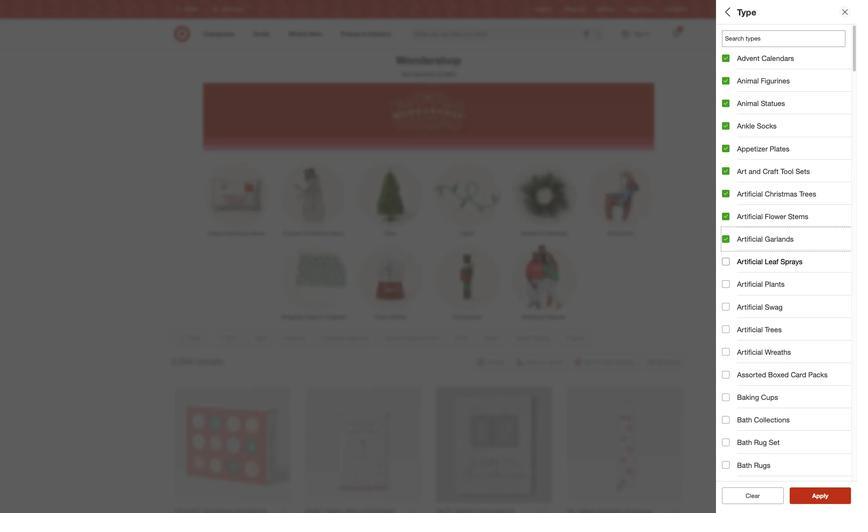 Task type: describe. For each thing, give the bounding box(es) containing it.
card
[[791, 370, 806, 379]]

decor for outdoor christmas decor
[[329, 230, 344, 237]]

outdoor inside button
[[746, 111, 774, 120]]

price button
[[722, 130, 857, 156]]

assorted
[[737, 370, 766, 379]]

indoor outdoor use button
[[722, 103, 857, 130]]

plates
[[770, 144, 789, 153]]

1 vertical spatial outdoor
[[283, 230, 302, 237]]

Artificial Swag checkbox
[[722, 303, 730, 311]]

artificial for artificial leaf sprays
[[737, 257, 763, 266]]

Assorted Boxed Card Packs checkbox
[[722, 371, 730, 379]]

assorted boxed card packs
[[737, 370, 828, 379]]

set
[[769, 438, 780, 447]]

package
[[722, 85, 751, 93]]

Artificial Christmas Trees checkbox
[[722, 190, 730, 198]]

bath for bath collections
[[737, 416, 752, 424]]

redcard
[[597, 7, 615, 12]]

results for 2,394 results
[[195, 356, 223, 367]]

find
[[664, 7, 673, 12]]

art and craft tool sets
[[737, 167, 810, 176]]

type advent calendars; animal figurines; animal statues; ankl
[[722, 30, 857, 46]]

animal statues
[[737, 99, 785, 108]]

2 vertical spatial trees
[[765, 325, 782, 334]]

Artificial Garlands checkbox
[[722, 235, 730, 243]]

indoor for indoor christmas decor
[[208, 230, 223, 237]]

artificial christmas trees
[[737, 189, 816, 198]]

target circle link
[[627, 6, 652, 13]]

appetizer plates
[[737, 144, 789, 153]]

redcard link
[[597, 6, 615, 13]]

type for type
[[737, 7, 756, 17]]

weekly ad link
[[564, 6, 585, 13]]

trees inside 'link'
[[384, 230, 396, 237]]

wreaths inside type dialog
[[765, 348, 791, 356]]

artificial leaf sprays
[[737, 257, 803, 266]]

weekly
[[564, 7, 578, 12]]

apply
[[812, 492, 828, 500]]

ornaments link
[[582, 161, 659, 237]]

nutcrackers
[[453, 314, 481, 320]]

stock
[[783, 294, 800, 303]]

Ankle Socks checkbox
[[722, 122, 730, 130]]

artificial garlands
[[737, 235, 794, 243]]

clear button
[[722, 488, 784, 504]]

Artificial Flower Stems checkbox
[[722, 213, 730, 220]]

socks
[[757, 122, 777, 130]]

matching pajamas
[[522, 314, 565, 320]]

animal up calendars
[[767, 39, 783, 46]]

advent inside type dialog
[[737, 54, 760, 62]]

matching pajamas link
[[505, 244, 582, 321]]

matching
[[522, 314, 544, 320]]

plants
[[765, 280, 785, 289]]

bath for bath rugs
[[737, 461, 752, 470]]

artificial wreaths
[[737, 348, 791, 356]]

advent calendars
[[737, 54, 794, 62]]

statues;
[[826, 39, 846, 46]]

features
[[722, 59, 752, 67]]

supplies
[[325, 314, 346, 320]]

boxed
[[768, 370, 789, 379]]

(2,394)
[[437, 70, 456, 78]]

all filters
[[722, 7, 758, 17]]

1 horizontal spatial &
[[541, 230, 544, 237]]

statues
[[761, 99, 785, 108]]

pajamas
[[545, 314, 565, 320]]

include
[[737, 294, 760, 303]]

include out of stock
[[737, 294, 800, 303]]

color
[[722, 243, 741, 251]]

Bath Collections checkbox
[[722, 416, 730, 424]]

see
[[804, 492, 815, 500]]

all filters dialog
[[716, 0, 857, 513]]

wondershop at target image
[[203, 83, 654, 151]]

circle
[[641, 7, 652, 12]]

christmas for outdoor
[[304, 230, 328, 237]]

guest rating button
[[722, 182, 857, 209]]

registry
[[535, 7, 552, 12]]

0 horizontal spatial wreaths
[[520, 230, 540, 237]]

none text field inside type dialog
[[722, 30, 845, 47]]

rating
[[744, 190, 766, 199]]

artificial for artificial plants
[[737, 280, 763, 289]]

animal left statues;
[[809, 39, 825, 46]]

stores
[[674, 7, 687, 12]]

2 link
[[668, 26, 684, 42]]

Bath Rugs checkbox
[[722, 461, 730, 469]]

deals
[[722, 164, 741, 172]]

out
[[762, 294, 773, 303]]

snow globes
[[374, 314, 406, 320]]

rugs
[[754, 461, 770, 470]]

snow globes link
[[352, 244, 429, 321]]

Bath Rug Set checkbox
[[722, 439, 730, 446]]

Artificial Trees checkbox
[[722, 326, 730, 333]]

tool
[[781, 167, 794, 176]]

artificial for artificial flower stems
[[737, 212, 763, 221]]

wrapping paper & supplies link
[[275, 244, 352, 321]]

guest rating
[[722, 190, 766, 199]]

nutcrackers link
[[429, 244, 505, 321]]

fpo/apo
[[722, 269, 754, 278]]

artificial for artificial trees
[[737, 325, 763, 334]]



Task type: locate. For each thing, give the bounding box(es) containing it.
results for see results
[[817, 492, 836, 500]]

lights link
[[429, 161, 505, 237]]

Art and Craft Tool Sets checkbox
[[722, 167, 730, 175]]

type
[[737, 7, 756, 17], [722, 30, 738, 38]]

type inside type advent calendars; animal figurines; animal statues; ankl
[[722, 30, 738, 38]]

baking
[[737, 393, 759, 402]]

bath
[[737, 416, 752, 424], [737, 438, 752, 447], [737, 461, 752, 470]]

artificial right artificial garlands "checkbox"
[[737, 235, 763, 243]]

globes
[[389, 314, 406, 320]]

artificial right the artificial trees checkbox
[[737, 325, 763, 334]]

indoor outdoor use
[[722, 111, 789, 120]]

0 vertical spatial type
[[737, 7, 756, 17]]

bath left the rugs
[[737, 461, 752, 470]]

2,394
[[171, 356, 193, 367]]

bath for bath rug set
[[737, 438, 752, 447]]

ad
[[579, 7, 585, 12]]

clear left "all"
[[742, 492, 756, 500]]

&
[[541, 230, 544, 237], [320, 314, 324, 320]]

clear inside all filters dialog
[[742, 492, 756, 500]]

What can we help you find? suggestions appear below search field
[[409, 26, 597, 42]]

christmas for artificial
[[765, 189, 797, 198]]

ornaments
[[607, 230, 634, 237]]

bath rug set
[[737, 438, 780, 447]]

wondershop
[[396, 53, 461, 67], [401, 70, 436, 78]]

guest
[[722, 190, 742, 199]]

1 vertical spatial wreaths
[[765, 348, 791, 356]]

1 horizontal spatial decor
[[329, 230, 344, 237]]

0 horizontal spatial trees
[[384, 230, 396, 237]]

type right all
[[737, 7, 756, 17]]

see results
[[804, 492, 836, 500]]

artificial up include
[[737, 280, 763, 289]]

0 vertical spatial outdoor
[[746, 111, 774, 120]]

wondershop up (2,394)
[[396, 53, 461, 67]]

weekly ad
[[564, 7, 585, 12]]

swag
[[765, 303, 783, 311]]

type inside dialog
[[737, 7, 756, 17]]

clear for clear
[[746, 492, 760, 500]]

trees link
[[352, 161, 429, 237]]

wreaths & garlands
[[520, 230, 567, 237]]

outdoor
[[746, 111, 774, 120], [283, 230, 302, 237]]

results right see
[[817, 492, 836, 500]]

use
[[776, 111, 789, 120]]

2 bath from the top
[[737, 438, 752, 447]]

sets
[[796, 167, 810, 176]]

see results button
[[790, 488, 851, 504]]

0 horizontal spatial garlands
[[546, 230, 567, 237]]

find stores
[[664, 7, 687, 12]]

all
[[758, 492, 764, 500]]

0 vertical spatial results
[[195, 356, 223, 367]]

bath rugs
[[737, 461, 770, 470]]

clear for clear all
[[742, 492, 756, 500]]

artificial flower stems
[[737, 212, 808, 221]]

Appetizer Plates checkbox
[[722, 145, 730, 152]]

color button
[[722, 235, 857, 261]]

1 decor from the left
[[250, 230, 265, 237]]

2
[[679, 27, 681, 31]]

0 vertical spatial indoor
[[722, 111, 744, 120]]

1 vertical spatial advent
[[737, 54, 760, 62]]

artificial up assorted
[[737, 348, 763, 356]]

8 artificial from the top
[[737, 348, 763, 356]]

art
[[737, 167, 747, 176]]

0 horizontal spatial indoor
[[208, 230, 223, 237]]

package quantity button
[[722, 77, 857, 103]]

cups
[[761, 393, 778, 402]]

christmas inside the indoor christmas decor link
[[225, 230, 249, 237]]

garlands inside type dialog
[[765, 235, 794, 243]]

clear inside type dialog
[[746, 492, 760, 500]]

outdoor christmas decor link
[[275, 161, 352, 237]]

0 horizontal spatial results
[[195, 356, 223, 367]]

1 vertical spatial wondershop
[[401, 70, 436, 78]]

craft
[[763, 167, 779, 176]]

fpo/apo button
[[722, 261, 857, 288]]

clear down the bath rugs at the bottom of page
[[746, 492, 760, 500]]

find stores link
[[664, 6, 687, 13]]

type dialog
[[716, 0, 857, 513]]

type for type advent calendars; animal figurines; animal statues; ankl
[[722, 30, 738, 38]]

artificial up fpo/apo
[[737, 257, 763, 266]]

christmas for indoor
[[225, 230, 249, 237]]

wrapping paper & supplies
[[281, 314, 346, 320]]

1 vertical spatial &
[[320, 314, 324, 320]]

clear all
[[742, 492, 764, 500]]

trees
[[799, 189, 816, 198], [384, 230, 396, 237], [765, 325, 782, 334]]

0 horizontal spatial &
[[320, 314, 324, 320]]

snow
[[374, 314, 388, 320]]

2 vertical spatial bath
[[737, 461, 752, 470]]

artificial for artificial christmas trees
[[737, 189, 763, 198]]

ankle socks
[[737, 122, 777, 130]]

price
[[722, 137, 740, 146]]

2,394 results
[[171, 356, 223, 367]]

artificial plants
[[737, 280, 785, 289]]

flower
[[765, 212, 786, 221]]

0 vertical spatial trees
[[799, 189, 816, 198]]

artificial left swag
[[737, 303, 763, 311]]

Include out of stock checkbox
[[722, 295, 730, 303]]

collections
[[754, 416, 790, 424]]

4 artificial from the top
[[737, 257, 763, 266]]

1 horizontal spatial garlands
[[765, 235, 794, 243]]

lights
[[460, 230, 474, 237]]

Artificial Leaf Sprays checkbox
[[722, 258, 730, 265]]

Baking Cups checkbox
[[722, 394, 730, 401]]

results inside button
[[817, 492, 836, 500]]

1 vertical spatial trees
[[384, 230, 396, 237]]

clear all button
[[722, 488, 784, 504]]

1 horizontal spatial results
[[817, 492, 836, 500]]

indoor for indoor outdoor use
[[722, 111, 744, 120]]

wondershop wondershop (2,394)
[[396, 53, 461, 78]]

Animal Figurines checkbox
[[722, 77, 730, 85]]

0 vertical spatial &
[[541, 230, 544, 237]]

6 artificial from the top
[[737, 303, 763, 311]]

0 vertical spatial bath
[[737, 416, 752, 424]]

features button
[[722, 51, 857, 77]]

calendars;
[[740, 39, 765, 46]]

artificial for artificial garlands
[[737, 235, 763, 243]]

wondershop left (2,394)
[[401, 70, 436, 78]]

0 horizontal spatial outdoor
[[283, 230, 302, 237]]

christmas inside outdoor christmas decor link
[[304, 230, 328, 237]]

1 horizontal spatial trees
[[765, 325, 782, 334]]

None text field
[[722, 30, 845, 47]]

Advent Calendars checkbox
[[722, 54, 730, 62]]

of
[[775, 294, 781, 303]]

7 artificial from the top
[[737, 325, 763, 334]]

advent down calendars;
[[737, 54, 760, 62]]

christmas inside type dialog
[[765, 189, 797, 198]]

figurines
[[761, 76, 790, 85]]

Artificial Plants checkbox
[[722, 281, 730, 288]]

bath collections
[[737, 416, 790, 424]]

5 artificial from the top
[[737, 280, 763, 289]]

indoor christmas decor
[[208, 230, 265, 237]]

indoor inside button
[[722, 111, 744, 120]]

1 vertical spatial bath
[[737, 438, 752, 447]]

artificial down and
[[737, 189, 763, 198]]

artificial for artificial swag
[[737, 303, 763, 311]]

Animal Statues checkbox
[[722, 100, 730, 107]]

wrapping
[[281, 314, 303, 320]]

filters
[[735, 7, 758, 17]]

deals button
[[722, 156, 857, 182]]

1 vertical spatial indoor
[[208, 230, 223, 237]]

artificial
[[737, 189, 763, 198], [737, 212, 763, 221], [737, 235, 763, 243], [737, 257, 763, 266], [737, 280, 763, 289], [737, 303, 763, 311], [737, 325, 763, 334], [737, 348, 763, 356]]

results right 2,394
[[195, 356, 223, 367]]

2 horizontal spatial trees
[[799, 189, 816, 198]]

1 horizontal spatial wreaths
[[765, 348, 791, 356]]

advent inside type advent calendars; animal figurines; animal statues; ankl
[[722, 39, 739, 46]]

sprays
[[781, 257, 803, 266]]

results
[[195, 356, 223, 367], [817, 492, 836, 500]]

1 vertical spatial results
[[817, 492, 836, 500]]

bath right bath collections 'option'
[[737, 416, 752, 424]]

advent
[[722, 39, 739, 46], [737, 54, 760, 62]]

package quantity
[[722, 85, 782, 93]]

paper
[[305, 314, 319, 320]]

appetizer
[[737, 144, 768, 153]]

1 horizontal spatial outdoor
[[746, 111, 774, 120]]

animal up indoor outdoor use
[[737, 99, 759, 108]]

3 bath from the top
[[737, 461, 752, 470]]

theme
[[722, 216, 745, 225]]

0 horizontal spatial decor
[[250, 230, 265, 237]]

animal figurines
[[737, 76, 790, 85]]

bath left the rug
[[737, 438, 752, 447]]

decor for indoor christmas decor
[[250, 230, 265, 237]]

1 artificial from the top
[[737, 189, 763, 198]]

2 decor from the left
[[329, 230, 344, 237]]

0 horizontal spatial christmas
[[225, 230, 249, 237]]

1 horizontal spatial indoor
[[722, 111, 744, 120]]

1 vertical spatial type
[[722, 30, 738, 38]]

0 vertical spatial wondershop
[[396, 53, 461, 67]]

animal down features on the top right of the page
[[737, 76, 759, 85]]

2 clear from the left
[[746, 492, 760, 500]]

1 horizontal spatial christmas
[[304, 230, 328, 237]]

wondershop inside wondershop wondershop (2,394)
[[401, 70, 436, 78]]

2 horizontal spatial christmas
[[765, 189, 797, 198]]

apply button
[[790, 488, 851, 504]]

0 vertical spatial advent
[[722, 39, 739, 46]]

indoor
[[722, 111, 744, 120], [208, 230, 223, 237]]

2 artificial from the top
[[737, 212, 763, 221]]

wreaths & garlands link
[[505, 161, 582, 237]]

1 bath from the top
[[737, 416, 752, 424]]

packs
[[808, 370, 828, 379]]

target
[[627, 7, 639, 12]]

artificial swag
[[737, 303, 783, 311]]

0 vertical spatial wreaths
[[520, 230, 540, 237]]

artificial down rating
[[737, 212, 763, 221]]

indoor christmas decor link
[[198, 161, 275, 237]]

advent up advent calendars option
[[722, 39, 739, 46]]

search button
[[591, 26, 609, 44]]

Artificial Wreaths checkbox
[[722, 348, 730, 356]]

artificial for artificial wreaths
[[737, 348, 763, 356]]

theme button
[[722, 209, 857, 235]]

stems
[[788, 212, 808, 221]]

3 artificial from the top
[[737, 235, 763, 243]]

type down all
[[722, 30, 738, 38]]

1 clear from the left
[[742, 492, 756, 500]]



Task type: vqa. For each thing, say whether or not it's contained in the screenshot.
Clear
yes



